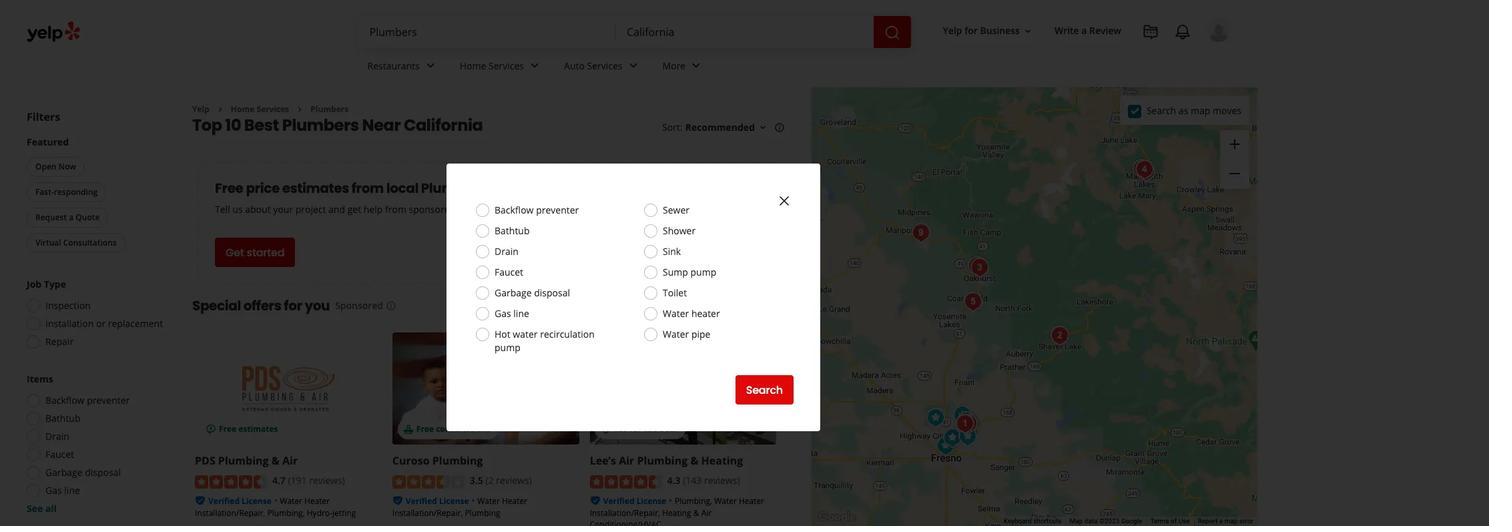 Task type: vqa. For each thing, say whether or not it's contained in the screenshot.
Within
no



Task type: locate. For each thing, give the bounding box(es) containing it.
yelp for yelp link
[[192, 104, 210, 115]]

gas line
[[495, 307, 529, 320], [45, 484, 80, 497]]

plumbers link
[[311, 104, 349, 115]]

1 horizontal spatial map
[[1225, 518, 1238, 525]]

installation/repair, inside water heater installation/repair, plumbing
[[393, 507, 463, 519]]

free for estimates
[[219, 424, 237, 435]]

bathtub down items at the bottom
[[45, 412, 80, 425]]

verified license down 4.3 star rating image
[[603, 495, 667, 507]]

items
[[27, 373, 53, 385]]

moves
[[1213, 104, 1242, 117]]

water down the (2
[[478, 495, 500, 507]]

24 chevron down v2 image inside more link
[[689, 58, 705, 74]]

plumbing inside water heater installation/repair, plumbing
[[465, 507, 500, 519]]

request a quote
[[35, 212, 100, 223]]

reviews) for lee's air plumbing & heating
[[704, 474, 740, 487]]

plumbing up 4.3 at the left bottom
[[637, 454, 688, 468]]

24 chevron down v2 image right auto services on the left top of the page
[[625, 58, 641, 74]]

plumbing down 3.5
[[465, 507, 500, 519]]

license down 4.7 star rating image
[[242, 495, 272, 507]]

0 horizontal spatial plumbing,
[[267, 507, 305, 519]]

top
[[192, 114, 222, 136]]

free inside free consultations link
[[417, 424, 434, 435]]

2 horizontal spatial for
[[965, 24, 978, 37]]

verified for pds
[[208, 495, 240, 507]]

heater up the hydro-
[[305, 495, 330, 507]]

1 vertical spatial from
[[385, 203, 407, 216]]

0 horizontal spatial verified
[[208, 495, 240, 507]]

search
[[1147, 104, 1177, 117], [746, 382, 783, 398]]

1 horizontal spatial for
[[630, 424, 642, 435]]

pipe
[[692, 328, 711, 341]]

1 horizontal spatial estimates
[[282, 179, 349, 198]]

4.7 star rating image
[[195, 475, 267, 489]]

for
[[965, 24, 978, 37], [284, 297, 302, 315], [630, 424, 642, 435]]

bathtub down "businesses."
[[495, 224, 530, 237]]

0 horizontal spatial heating
[[663, 507, 692, 519]]

license for pds
[[242, 495, 272, 507]]

1 horizontal spatial reviews)
[[496, 474, 532, 487]]

plumbing, down 4.7
[[267, 507, 305, 519]]

heating inside plumbing, water heater installation/repair, heating & air conditioning/hvac
[[663, 507, 692, 519]]

for left you
[[284, 297, 302, 315]]

more
[[663, 59, 686, 72]]

garbage disposal inside search dialog
[[495, 286, 570, 299]]

sweetwater plumbing image
[[1132, 156, 1159, 183]]

from up help on the top of page
[[352, 179, 384, 198]]

garbage disposal
[[495, 286, 570, 299], [45, 466, 121, 479]]

4 24 chevron down v2 image from the left
[[689, 58, 705, 74]]

water inside water heater installation/repair, plumbing
[[478, 495, 500, 507]]

search inside search button
[[746, 382, 783, 398]]

4.3 (143 reviews)
[[668, 474, 740, 487]]

license down 3.5 star rating image
[[439, 495, 469, 507]]

1 license from the left
[[242, 495, 272, 507]]

3 heater from the left
[[739, 495, 765, 507]]

installation/repair, inside plumbing, water heater installation/repair, heating & air conditioning/hvac
[[590, 507, 660, 519]]

verified down 3.5 star rating image
[[406, 495, 437, 507]]

map
[[1191, 104, 1211, 117], [1225, 518, 1238, 525]]

0 horizontal spatial gas line
[[45, 484, 80, 497]]

2 horizontal spatial verified license button
[[603, 494, 667, 507]]

for inside button
[[965, 24, 978, 37]]

1 horizontal spatial faucet
[[495, 266, 524, 278]]

1 vertical spatial home services
[[231, 104, 289, 115]]

a right write at the top right of page
[[1082, 24, 1087, 37]]

yelp link
[[192, 104, 210, 115]]

2 horizontal spatial a
[[1220, 518, 1223, 525]]

a left quote
[[69, 212, 74, 223]]

2 vertical spatial a
[[1220, 518, 1223, 525]]

map for error
[[1225, 518, 1238, 525]]

heater for pds plumbing & air
[[305, 495, 330, 507]]

0 horizontal spatial a
[[69, 212, 74, 223]]

projects image
[[1143, 24, 1159, 40]]

inspection
[[45, 299, 91, 312]]

of
[[1171, 518, 1177, 525]]

your
[[273, 203, 293, 216]]

verified license
[[208, 495, 272, 507], [406, 495, 469, 507], [603, 495, 667, 507]]

verified license button down 3.5 star rating image
[[406, 494, 469, 507]]

for left business
[[965, 24, 978, 37]]

0 vertical spatial home services
[[460, 59, 524, 72]]

$30 for $50 deal
[[614, 424, 677, 435]]

plumbing, inside plumbing, water heater installation/repair, heating & air conditioning/hvac
[[675, 495, 713, 507]]

sponsored
[[409, 203, 456, 216]]

0 horizontal spatial 16 verified v2 image
[[195, 495, 206, 506]]

1 horizontal spatial 16 verified v2 image
[[590, 495, 601, 506]]

a right report
[[1220, 518, 1223, 525]]

1 horizontal spatial preventer
[[536, 204, 579, 216]]

job
[[27, 278, 42, 290]]

heater
[[305, 495, 330, 507], [502, 495, 528, 507], [739, 495, 765, 507]]

&
[[272, 454, 280, 468], [691, 454, 699, 468], [694, 507, 700, 519]]

0 vertical spatial home
[[460, 59, 486, 72]]

0 vertical spatial garbage disposal
[[495, 286, 570, 299]]

2 vertical spatial for
[[630, 424, 642, 435]]

installation/repair, inside water heater installation/repair, plumbing, hydro-jetting
[[195, 507, 265, 519]]

0 horizontal spatial disposal
[[85, 466, 121, 479]]

backflow preventer
[[495, 204, 579, 216], [45, 394, 130, 407]]

1 horizontal spatial home
[[460, 59, 486, 72]]

0 vertical spatial backflow preventer
[[495, 204, 579, 216]]

24 chevron down v2 image inside home services link
[[527, 58, 543, 74]]

1 vertical spatial option group
[[23, 373, 166, 516]]

0 vertical spatial option group
[[23, 278, 166, 353]]

gas inside search dialog
[[495, 307, 511, 320]]

use
[[1179, 518, 1190, 525]]

1 horizontal spatial yelp
[[943, 24, 963, 37]]

pump
[[691, 266, 717, 278], [495, 341, 521, 354]]

0 vertical spatial disposal
[[534, 286, 570, 299]]

heater
[[692, 307, 720, 320]]

faucet
[[495, 266, 524, 278], [45, 448, 74, 461]]

hydro-
[[307, 507, 333, 519]]

plumbers up sponsored
[[421, 179, 485, 198]]

central valley sewer image
[[923, 404, 950, 431]]

1 option group from the top
[[23, 278, 166, 353]]

installation/repair, for pds
[[195, 507, 265, 519]]

yelp for business button
[[938, 19, 1039, 43]]

gas up "hot"
[[495, 307, 511, 320]]

1 vertical spatial heating
[[663, 507, 692, 519]]

0 horizontal spatial verified license button
[[208, 494, 272, 507]]

3 license from the left
[[637, 495, 667, 507]]

zoom out image
[[1227, 166, 1243, 182]]

garbage up all
[[45, 466, 83, 479]]

2 option group from the top
[[23, 373, 166, 516]]

water for water heater installation/repair, plumbing
[[478, 495, 500, 507]]

reviews) right the (2
[[496, 474, 532, 487]]

air up 4.3 star rating image
[[619, 454, 635, 468]]

allbritten image
[[955, 423, 982, 450]]

16 free consultations v2 image
[[403, 424, 414, 435]]

2 verified from the left
[[406, 495, 437, 507]]

verified license down 4.7 star rating image
[[208, 495, 272, 507]]

gas up all
[[45, 484, 62, 497]]

reviews) for pds plumbing & air
[[309, 474, 345, 487]]

1 horizontal spatial gas line
[[495, 307, 529, 320]]

$30
[[614, 424, 628, 435]]

heater down 4.3 (143 reviews)
[[739, 495, 765, 507]]

3 verified from the left
[[603, 495, 635, 507]]

sponsored
[[335, 299, 383, 312]]

verified license button down 4.7 star rating image
[[208, 494, 272, 507]]

0 vertical spatial garbage
[[495, 286, 532, 299]]

pds plumbing & air image
[[956, 410, 982, 437], [956, 410, 982, 437]]

write
[[1055, 24, 1080, 37]]

1 vertical spatial a
[[69, 212, 74, 223]]

verified license down 3.5 star rating image
[[406, 495, 469, 507]]

map right as
[[1191, 104, 1211, 117]]

from down local
[[385, 203, 407, 216]]

0 horizontal spatial heater
[[305, 495, 330, 507]]

job type
[[27, 278, 66, 290]]

home services
[[460, 59, 524, 72], [231, 104, 289, 115]]

pump right sump
[[691, 266, 717, 278]]

us
[[233, 203, 243, 216]]

verified license button down 4.3 star rating image
[[603, 494, 667, 507]]

(143
[[683, 474, 702, 487]]

24 chevron down v2 image right more
[[689, 58, 705, 74]]

search dialog
[[0, 0, 1490, 526]]

plumbers inside free price estimates from local plumbers tell us about your project and get help from sponsored businesses.
[[421, 179, 485, 198]]

plumbers right 16 chevron right v2 image
[[311, 104, 349, 115]]

2 horizontal spatial verified
[[603, 495, 635, 507]]

water for water heater installation/repair, plumbing, hydro-jetting
[[280, 495, 302, 507]]

0 horizontal spatial home services link
[[231, 104, 289, 115]]

0 vertical spatial search
[[1147, 104, 1177, 117]]

water heater
[[663, 307, 720, 320]]

1 horizontal spatial heating
[[702, 454, 743, 468]]

offers
[[244, 297, 281, 315]]

1 horizontal spatial home services
[[460, 59, 524, 72]]

10
[[225, 114, 241, 136]]

2 horizontal spatial air
[[702, 507, 712, 519]]

gas line up "hot"
[[495, 307, 529, 320]]

heater inside water heater installation/repair, plumbing, hydro-jetting
[[305, 495, 330, 507]]

report
[[1198, 518, 1218, 525]]

search for search as map moves
[[1147, 104, 1177, 117]]

0 horizontal spatial home
[[231, 104, 255, 115]]

air down 4.3 (143 reviews)
[[702, 507, 712, 519]]

24 chevron down v2 image inside the auto services link
[[625, 58, 641, 74]]

1 24 chevron down v2 image from the left
[[423, 58, 439, 74]]

open
[[35, 161, 56, 172]]

3.5 (2 reviews)
[[470, 474, 532, 487]]

plumbing up 3.5
[[433, 454, 483, 468]]

close image
[[777, 193, 793, 209]]

0 vertical spatial gas
[[495, 307, 511, 320]]

estimates inside free price estimates from local plumbers tell us about your project and get help from sponsored businesses.
[[282, 179, 349, 198]]

1 horizontal spatial verified
[[406, 495, 437, 507]]

1 vertical spatial map
[[1225, 518, 1238, 525]]

plumbing, down '(143'
[[675, 495, 713, 507]]

about
[[245, 203, 271, 216]]

damon's plumbing image
[[908, 219, 935, 246]]

1 horizontal spatial drain
[[495, 245, 519, 258]]

garbage up "hot"
[[495, 286, 532, 299]]

reviews) right (191
[[309, 474, 345, 487]]

request
[[35, 212, 67, 223]]

1 heater from the left
[[305, 495, 330, 507]]

0 vertical spatial yelp
[[943, 24, 963, 37]]

restaurants
[[368, 59, 420, 72]]

option group
[[23, 278, 166, 353], [23, 373, 166, 516]]

recirculation
[[540, 328, 595, 341]]

option group containing job type
[[23, 278, 166, 353]]

garbage disposal up all
[[45, 466, 121, 479]]

gas
[[495, 307, 511, 320], [45, 484, 62, 497]]

1 vertical spatial disposal
[[85, 466, 121, 479]]

0 horizontal spatial from
[[352, 179, 384, 198]]

verified down 4.7 star rating image
[[208, 495, 240, 507]]

free price estimates from local plumbers tell us about your project and get help from sponsored businesses.
[[215, 179, 508, 216]]

air up (191
[[282, 454, 298, 468]]

water left pipe
[[663, 328, 689, 341]]

featured group
[[24, 136, 166, 256]]

zoom in image
[[1227, 136, 1243, 152]]

curoso plumbing
[[393, 454, 483, 468]]

all star plumbing image
[[933, 432, 960, 459]]

air inside plumbing, water heater installation/repair, heating & air conditioning/hvac
[[702, 507, 712, 519]]

line
[[514, 307, 529, 320], [64, 484, 80, 497]]

home services inside home services link
[[460, 59, 524, 72]]

free for price
[[215, 179, 243, 198]]

request a quote button
[[27, 208, 108, 228]]

2 16 verified v2 image from the left
[[590, 495, 601, 506]]

1 vertical spatial search
[[746, 382, 783, 398]]

pds plumbing & air link
[[195, 454, 298, 468]]

2 horizontal spatial heater
[[739, 495, 765, 507]]

1 reviews) from the left
[[309, 474, 345, 487]]

from
[[352, 179, 384, 198], [385, 203, 407, 216]]

1 horizontal spatial disposal
[[534, 286, 570, 299]]

free for consultations
[[417, 424, 434, 435]]

1 horizontal spatial from
[[385, 203, 407, 216]]

2 horizontal spatial reviews)
[[704, 474, 740, 487]]

& down '(143'
[[694, 507, 700, 519]]

auto
[[564, 59, 585, 72]]

1 vertical spatial bathtub
[[45, 412, 80, 425]]

review
[[1090, 24, 1122, 37]]

drain down items at the bottom
[[45, 430, 69, 443]]

map data ©2023 google
[[1070, 518, 1143, 525]]

open now
[[35, 161, 76, 172]]

& up '(143'
[[691, 454, 699, 468]]

a for report
[[1220, 518, 1223, 525]]

heating up 4.3 (143 reviews)
[[702, 454, 743, 468]]

installation/repair, down 3.5 star rating image
[[393, 507, 463, 519]]

pump down "hot"
[[495, 341, 521, 354]]

estimates up the pds plumbing & air link
[[239, 424, 278, 435]]

drain down "businesses."
[[495, 245, 519, 258]]

pump inside hot water recirculation pump
[[495, 341, 521, 354]]

special offers for you
[[192, 297, 330, 315]]

1 vertical spatial gas
[[45, 484, 62, 497]]

1 installation/repair, from the left
[[195, 507, 265, 519]]

installation/repair, down 4.3 star rating image
[[590, 507, 660, 519]]

preventer inside search dialog
[[536, 204, 579, 216]]

0 vertical spatial from
[[352, 179, 384, 198]]

0 vertical spatial plumbing,
[[675, 495, 713, 507]]

faucet inside search dialog
[[495, 266, 524, 278]]

1 vertical spatial for
[[284, 297, 302, 315]]

heater down 3.5 (2 reviews)
[[502, 495, 528, 507]]

reviews) right '(143'
[[704, 474, 740, 487]]

1 16 verified v2 image from the left
[[195, 495, 206, 506]]

free right 16 free estimates v2 image
[[219, 424, 237, 435]]

water down 4.3 (143 reviews)
[[715, 495, 737, 507]]

free inside free price estimates from local plumbers tell us about your project and get help from sponsored businesses.
[[215, 179, 243, 198]]

0 horizontal spatial garbage
[[45, 466, 83, 479]]

verified license button for curoso
[[406, 494, 469, 507]]

installation/repair, down 4.7 star rating image
[[195, 507, 265, 519]]

gas line inside search dialog
[[495, 307, 529, 320]]

1 horizontal spatial heater
[[502, 495, 528, 507]]

installation/repair, for curoso
[[393, 507, 463, 519]]

2 heater from the left
[[502, 495, 528, 507]]

16 chevron right v2 image
[[295, 104, 305, 115]]

0 vertical spatial pump
[[691, 266, 717, 278]]

0 horizontal spatial installation/repair,
[[195, 507, 265, 519]]

option group containing items
[[23, 373, 166, 516]]

None search field
[[359, 16, 914, 48]]

plumbing
[[218, 454, 269, 468], [433, 454, 483, 468], [637, 454, 688, 468], [465, 507, 500, 519]]

2 horizontal spatial verified license
[[603, 495, 667, 507]]

disposal
[[534, 286, 570, 299], [85, 466, 121, 479]]

free up the 'tell'
[[215, 179, 243, 198]]

3 verified license button from the left
[[603, 494, 667, 507]]

16 info v2 image
[[386, 301, 397, 311]]

fast-responding button
[[27, 182, 106, 202]]

faucet up "hot"
[[495, 266, 524, 278]]

plumbing, inside water heater installation/repair, plumbing, hydro-jetting
[[267, 507, 305, 519]]

0 horizontal spatial pump
[[495, 341, 521, 354]]

16 verified v2 image down 4.3 star rating image
[[590, 495, 601, 506]]

16 verified v2 image for pds plumbing & air
[[195, 495, 206, 506]]

24 chevron down v2 image inside restaurants link
[[423, 58, 439, 74]]

1 vertical spatial yelp
[[192, 104, 210, 115]]

1 horizontal spatial verified license button
[[406, 494, 469, 507]]

water inside plumbing, water heater installation/repair, heating & air conditioning/hvac
[[715, 495, 737, 507]]

curoso plumbing image
[[954, 408, 980, 434]]

1 horizontal spatial line
[[514, 307, 529, 320]]

pds
[[195, 454, 215, 468]]

1 vertical spatial line
[[64, 484, 80, 497]]

3 reviews) from the left
[[704, 474, 740, 487]]

responding
[[54, 186, 98, 198]]

yelp left 16 chevron right v2 icon
[[192, 104, 210, 115]]

drain
[[495, 245, 519, 258], [45, 430, 69, 443]]

yelp inside button
[[943, 24, 963, 37]]

business
[[981, 24, 1020, 37]]

plumbers
[[311, 104, 349, 115], [282, 114, 359, 136], [421, 179, 485, 198]]

1 horizontal spatial plumbing,
[[675, 495, 713, 507]]

free right '16 free consultations v2' image
[[417, 424, 434, 435]]

top 10 best plumbers near california
[[192, 114, 483, 136]]

0 vertical spatial estimates
[[282, 179, 349, 198]]

verified license button for pds
[[208, 494, 272, 507]]

jetting
[[333, 507, 356, 519]]

0 vertical spatial map
[[1191, 104, 1211, 117]]

1 verified from the left
[[208, 495, 240, 507]]

0 vertical spatial backflow
[[495, 204, 534, 216]]

0 horizontal spatial map
[[1191, 104, 1211, 117]]

water down toilet
[[663, 307, 689, 320]]

16 verified v2 image
[[195, 495, 206, 506], [590, 495, 601, 506]]

0 vertical spatial heating
[[702, 454, 743, 468]]

16 verified v2 image down 4.7 star rating image
[[195, 495, 206, 506]]

1 horizontal spatial pump
[[691, 266, 717, 278]]

free estimates
[[219, 424, 278, 435]]

3 24 chevron down v2 image from the left
[[625, 58, 641, 74]]

water inside water heater installation/repair, plumbing, hydro-jetting
[[280, 495, 302, 507]]

0 horizontal spatial preventer
[[87, 394, 130, 407]]

24 chevron down v2 image left auto
[[527, 58, 543, 74]]

1 horizontal spatial bathtub
[[495, 224, 530, 237]]

group
[[1221, 130, 1250, 189]]

heating down 4.3 at the left bottom
[[663, 507, 692, 519]]

water down (191
[[280, 495, 302, 507]]

project
[[296, 203, 326, 216]]

1 horizontal spatial garbage disposal
[[495, 286, 570, 299]]

2 verified license button from the left
[[406, 494, 469, 507]]

2 license from the left
[[439, 495, 469, 507]]

& up 4.7
[[272, 454, 280, 468]]

for left $50
[[630, 424, 642, 435]]

16 info v2 image
[[775, 122, 785, 133]]

deal
[[660, 424, 677, 435]]

restaurants link
[[357, 48, 449, 87]]

0 vertical spatial gas line
[[495, 307, 529, 320]]

2 24 chevron down v2 image from the left
[[527, 58, 543, 74]]

affordable  plumbing service image
[[960, 288, 987, 315]]

2 horizontal spatial license
[[637, 495, 667, 507]]

2 installation/repair, from the left
[[393, 507, 463, 519]]

get started button
[[215, 238, 295, 267]]

a inside button
[[69, 212, 74, 223]]

0 horizontal spatial line
[[64, 484, 80, 497]]

heater inside water heater installation/repair, plumbing
[[502, 495, 528, 507]]

oakhurst plumbing image
[[964, 253, 991, 279]]

24 chevron down v2 image right restaurants
[[423, 58, 439, 74]]

1 horizontal spatial installation/repair,
[[393, 507, 463, 519]]

heating for &
[[702, 454, 743, 468]]

1 horizontal spatial backflow
[[495, 204, 534, 216]]

report a map error
[[1198, 518, 1254, 525]]

1 horizontal spatial backflow preventer
[[495, 204, 579, 216]]

2 verified license from the left
[[406, 495, 469, 507]]

drain inside search dialog
[[495, 245, 519, 258]]

yelp
[[943, 24, 963, 37], [192, 104, 210, 115]]

search image
[[885, 24, 901, 40]]

free price estimates from local plumbers image
[[635, 195, 702, 261]]

(191
[[288, 474, 307, 487]]

16 free estimates v2 image
[[206, 424, 216, 435]]

estimates up 'project'
[[282, 179, 349, 198]]

sierra plumbing & repipe image
[[967, 254, 994, 281]]

16 verified v2 image for lee's air plumbing & heating
[[590, 495, 601, 506]]

yelp left business
[[943, 24, 963, 37]]

verified down 4.3 star rating image
[[603, 495, 635, 507]]

1 horizontal spatial a
[[1082, 24, 1087, 37]]

3 installation/repair, from the left
[[590, 507, 660, 519]]

0 horizontal spatial for
[[284, 297, 302, 315]]

heater inside plumbing, water heater installation/repair, heating & air conditioning/hvac
[[739, 495, 765, 507]]

0 vertical spatial bathtub
[[495, 224, 530, 237]]

2 reviews) from the left
[[496, 474, 532, 487]]

1 horizontal spatial search
[[1147, 104, 1177, 117]]

heating for installation/repair,
[[663, 507, 692, 519]]

0 vertical spatial preventer
[[536, 204, 579, 216]]

1 verified license button from the left
[[208, 494, 272, 507]]

24 chevron down v2 image
[[423, 58, 439, 74], [527, 58, 543, 74], [625, 58, 641, 74], [689, 58, 705, 74]]

garbage disposal up water
[[495, 286, 570, 299]]

1 vertical spatial home
[[231, 104, 255, 115]]

1 horizontal spatial gas
[[495, 307, 511, 320]]

a for write
[[1082, 24, 1087, 37]]

estimates
[[282, 179, 349, 198], [239, 424, 278, 435]]

free inside free estimates link
[[219, 424, 237, 435]]

1 verified license from the left
[[208, 495, 272, 507]]

gas line up all
[[45, 484, 80, 497]]

faucet up all
[[45, 448, 74, 461]]

24 chevron down v2 image for more
[[689, 58, 705, 74]]

map left error
[[1225, 518, 1238, 525]]

you
[[305, 297, 330, 315]]

3 verified license from the left
[[603, 495, 667, 507]]

license down 4.3 star rating image
[[637, 495, 667, 507]]

near
[[362, 114, 401, 136]]

24 chevron down v2 image for home services
[[527, 58, 543, 74]]



Task type: describe. For each thing, give the bounding box(es) containing it.
fast-responding
[[35, 186, 98, 198]]

special
[[192, 297, 241, 315]]

auto services link
[[554, 48, 652, 87]]

repair
[[45, 335, 74, 348]]

a for request
[[69, 212, 74, 223]]

search for search
[[746, 382, 783, 398]]

free estimates link
[[195, 333, 382, 445]]

search button
[[736, 375, 794, 405]]

16 chevron right v2 image
[[215, 104, 226, 115]]

backflow inside search dialog
[[495, 204, 534, 216]]

terms
[[1151, 518, 1170, 525]]

see all button
[[27, 502, 57, 515]]

1 horizontal spatial services
[[489, 59, 524, 72]]

verified license for lee's
[[603, 495, 667, 507]]

1 vertical spatial drain
[[45, 430, 69, 443]]

consultations
[[436, 424, 491, 435]]

24 chevron down v2 image for auto services
[[625, 58, 641, 74]]

garbage inside search dialog
[[495, 286, 532, 299]]

4.3 star rating image
[[590, 475, 662, 489]]

free consultations
[[417, 424, 491, 435]]

license for curoso
[[439, 495, 469, 507]]

schilling plumbing image
[[1129, 155, 1156, 182]]

sink
[[663, 245, 681, 258]]

map for moves
[[1191, 104, 1211, 117]]

home inside "business categories" element
[[460, 59, 486, 72]]

(2
[[486, 474, 494, 487]]

0 horizontal spatial services
[[257, 104, 289, 115]]

shower
[[663, 224, 696, 237]]

yelp for yelp for business
[[943, 24, 963, 37]]

0 horizontal spatial home services
[[231, 104, 289, 115]]

shortcuts
[[1034, 518, 1062, 525]]

plumbing, water heater installation/repair, heating & air conditioning/hvac
[[590, 495, 765, 526]]

keyboard shortcuts
[[1004, 518, 1062, 525]]

featured
[[27, 136, 69, 148]]

water for water pipe
[[663, 328, 689, 341]]

©2023
[[1100, 518, 1120, 525]]

water for water heater
[[663, 307, 689, 320]]

license for lee's
[[637, 495, 667, 507]]

backflow preventer inside search dialog
[[495, 204, 579, 216]]

curoso plumbing link
[[393, 454, 483, 468]]

1 vertical spatial estimates
[[239, 424, 278, 435]]

auto services
[[564, 59, 623, 72]]

water heater installation/repair, plumbing, hydro-jetting
[[195, 495, 356, 519]]

24 chevron down v2 image for restaurants
[[423, 58, 439, 74]]

business categories element
[[357, 48, 1231, 87]]

verified license for curoso
[[406, 495, 469, 507]]

fast-
[[35, 186, 54, 198]]

0 horizontal spatial air
[[282, 454, 298, 468]]

toilet
[[663, 286, 687, 299]]

filters
[[27, 110, 60, 124]]

virtual consultations button
[[27, 233, 125, 253]]

lee's air plumbing & heating link
[[590, 454, 743, 468]]

get started
[[226, 245, 285, 260]]

search as map moves
[[1147, 104, 1242, 117]]

help
[[364, 203, 383, 216]]

2 horizontal spatial services
[[587, 59, 623, 72]]

sewer
[[663, 204, 690, 216]]

sump
[[663, 266, 688, 278]]

data
[[1085, 518, 1098, 525]]

google
[[1122, 518, 1143, 525]]

google image
[[815, 509, 859, 526]]

write a review link
[[1050, 19, 1127, 43]]

write a review
[[1055, 24, 1122, 37]]

heater for curoso plumbing
[[502, 495, 528, 507]]

now
[[58, 161, 76, 172]]

map region
[[667, 0, 1351, 526]]

& inside plumbing, water heater installation/repair, heating & air conditioning/hvac
[[694, 507, 700, 519]]

0 horizontal spatial backflow
[[45, 394, 84, 407]]

replacement
[[108, 317, 163, 330]]

4.3
[[668, 474, 681, 487]]

installation or replacement
[[45, 317, 163, 330]]

notifications image
[[1175, 24, 1191, 40]]

0 vertical spatial home services link
[[449, 48, 554, 87]]

verified license for pds
[[208, 495, 272, 507]]

16 chevron down v2 image
[[1023, 26, 1034, 37]]

1 vertical spatial faucet
[[45, 448, 74, 461]]

free consultations link
[[393, 333, 579, 445]]

plumbing up 4.7 star rating image
[[218, 454, 269, 468]]

16 verified v2 image
[[393, 495, 403, 506]]

sort:
[[663, 121, 683, 134]]

hot water recirculation pump
[[495, 328, 595, 354]]

yang's drain and plumbing image
[[940, 424, 966, 451]]

see all
[[27, 502, 57, 515]]

as
[[1179, 104, 1189, 117]]

local
[[386, 179, 419, 198]]

price
[[246, 179, 280, 198]]

verified license button for lee's
[[603, 494, 667, 507]]

line inside search dialog
[[514, 307, 529, 320]]

goode plumbing image
[[956, 412, 982, 438]]

bathtub inside search dialog
[[495, 224, 530, 237]]

map
[[1070, 518, 1083, 525]]

all
[[45, 502, 57, 515]]

1 vertical spatial garbage
[[45, 466, 83, 479]]

plumbers right best
[[282, 114, 359, 136]]

keyboard
[[1004, 518, 1032, 525]]

consultations
[[63, 237, 117, 248]]

1 vertical spatial backflow preventer
[[45, 394, 130, 407]]

3.5
[[470, 474, 483, 487]]

error
[[1240, 518, 1254, 525]]

keyboard shortcuts button
[[1004, 517, 1062, 526]]

1 horizontal spatial air
[[619, 454, 635, 468]]

0 horizontal spatial garbage disposal
[[45, 466, 121, 479]]

yelp for business
[[943, 24, 1020, 37]]

lee's air plumbing & heating image
[[950, 402, 976, 428]]

and
[[329, 203, 345, 216]]

installation
[[45, 317, 94, 330]]

nelson plumbing image
[[952, 410, 979, 437]]

lee's air plumbing & heating
[[590, 454, 743, 468]]

reviews) for curoso plumbing
[[496, 474, 532, 487]]

conditioning/hvac
[[590, 519, 662, 526]]

$30 for $50 deal link
[[590, 333, 777, 445]]

$50
[[644, 424, 657, 435]]

for for yelp
[[965, 24, 978, 37]]

verified for curoso
[[406, 495, 437, 507]]

1 vertical spatial gas line
[[45, 484, 80, 497]]

pds plumbing & air
[[195, 454, 298, 468]]

3.5 star rating image
[[393, 475, 465, 489]]

user actions element
[[933, 17, 1250, 99]]

higerd plumbing image
[[1133, 158, 1160, 185]]

mark's plumbing image
[[1047, 322, 1074, 349]]

16 deal v2 image
[[601, 424, 611, 435]]

more link
[[652, 48, 715, 87]]

verified for lee's
[[603, 495, 635, 507]]

for for $30
[[630, 424, 642, 435]]

get
[[348, 203, 361, 216]]

1 vertical spatial preventer
[[87, 394, 130, 407]]

best
[[244, 114, 279, 136]]

disposal inside search dialog
[[534, 286, 570, 299]]

0 horizontal spatial bathtub
[[45, 412, 80, 425]]



